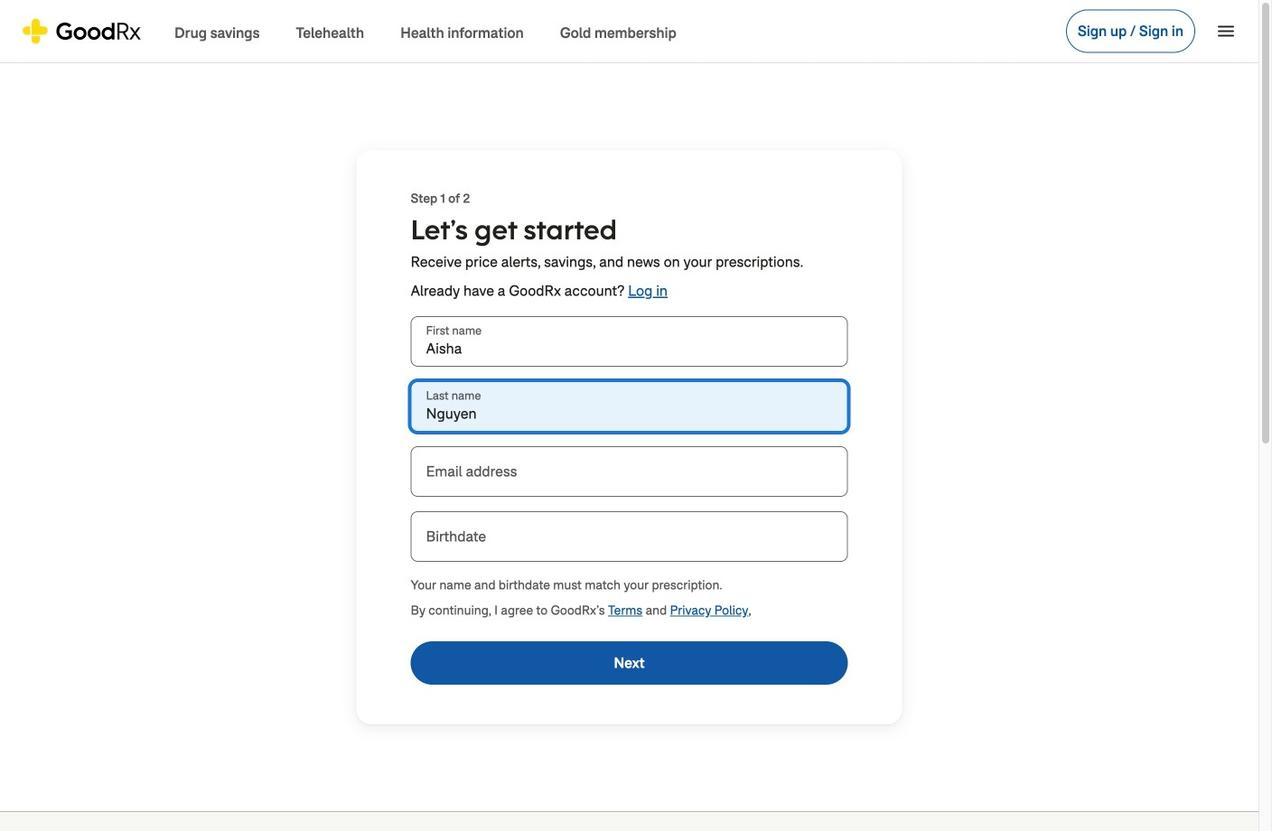 Task type: vqa. For each thing, say whether or not it's contained in the screenshot.
Woodcock,
no



Task type: locate. For each thing, give the bounding box(es) containing it.
dialog
[[0, 0, 1272, 831]]

First name text field
[[411, 316, 848, 367]]

Email address text field
[[411, 446, 848, 497]]

goodrx yellow cross logo image
[[22, 19, 142, 44]]

MM/DD/YYYY telephone field
[[411, 511, 848, 562]]



Task type: describe. For each thing, give the bounding box(es) containing it.
Last name text field
[[411, 381, 848, 432]]



